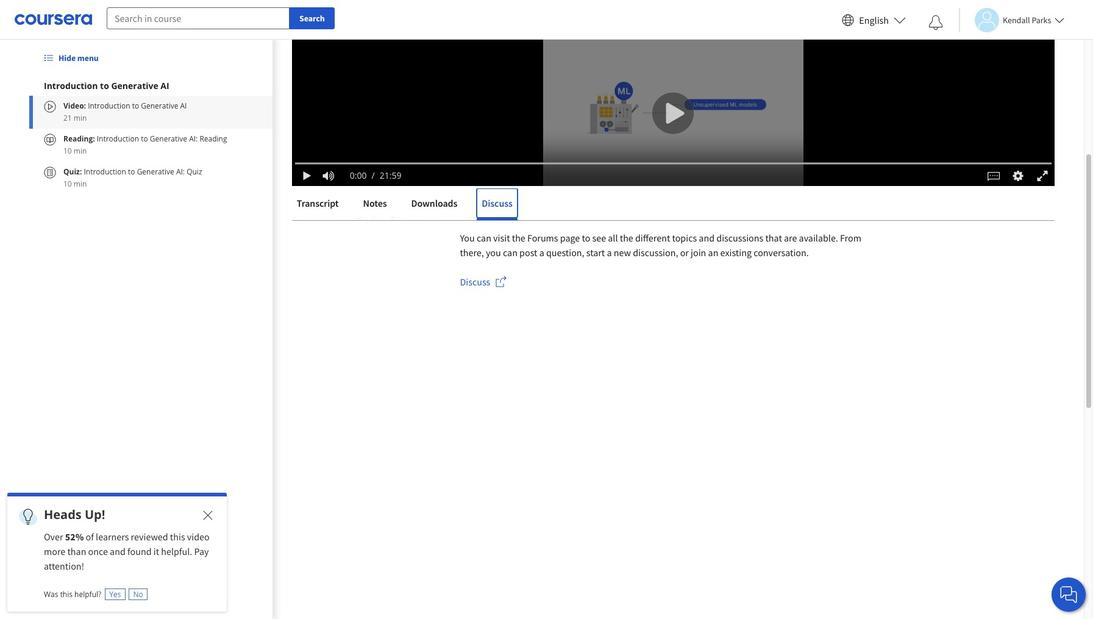 Task type: vqa. For each thing, say whether or not it's contained in the screenshot.
0:00
yes



Task type: describe. For each thing, give the bounding box(es) containing it.
lightbulb image
[[18, 508, 38, 527]]

transcript
[[297, 197, 339, 209]]

helpful.
[[161, 545, 192, 558]]

to right / in the left top of the page
[[387, 163, 402, 185]]

you
[[460, 232, 475, 244]]

generative for 21
[[141, 101, 178, 111]]

new
[[614, 246, 631, 259]]

introduction for video:
[[88, 101, 130, 111]]

you can visit the forums page to see all the different topics and discussions that are available. from there, you can post a question, start a new discussion, or join an existing conversation.
[[460, 232, 862, 259]]

to inside video: introduction to generative ai 21 min
[[132, 101, 139, 111]]

over 52%
[[44, 531, 84, 543]]

0:00
[[350, 169, 367, 181]]

discussion,
[[633, 246, 679, 259]]

ai: for quiz
[[176, 167, 185, 177]]

you
[[486, 246, 501, 259]]

to inside reading: introduction to generative ai: reading 10 min
[[141, 134, 148, 144]]

to inside the quiz: introduction to generative ai: quiz 10 min
[[128, 167, 135, 177]]

no button
[[129, 589, 148, 600]]

post
[[520, 246, 538, 259]]

learners
[[96, 531, 129, 543]]

discuss button
[[477, 189, 518, 218]]

hide
[[59, 52, 76, 63]]

video: introduction to generative ai 21 min
[[63, 101, 187, 123]]

hide menu button
[[39, 47, 104, 69]]

discuss inside button
[[482, 197, 513, 209]]

there,
[[460, 246, 484, 259]]

video
[[187, 531, 210, 543]]

reading: introduction to generative ai: reading 10 min
[[63, 134, 227, 156]]

forums
[[528, 232, 559, 244]]

over
[[44, 531, 63, 543]]

quiz
[[187, 167, 202, 177]]

visit
[[494, 232, 510, 244]]

of learners reviewed this video more than once and found it helpful. pay attention!
[[44, 531, 212, 572]]

close image
[[201, 508, 215, 523]]

2 the from the left
[[620, 232, 634, 244]]

it
[[154, 545, 159, 558]]

save note
[[1004, 168, 1046, 180]]

heads
[[44, 506, 82, 523]]

menu
[[77, 52, 99, 63]]

helpful?
[[74, 589, 101, 600]]

available.
[[800, 232, 839, 244]]

transcript button
[[292, 189, 344, 218]]

min for reading:
[[74, 146, 87, 156]]

video:
[[63, 101, 86, 111]]

/
[[372, 169, 375, 181]]

21:59
[[380, 169, 402, 181]]

introduction to generative ai inside dropdown button
[[44, 80, 169, 92]]

topics
[[673, 232, 697, 244]]

introduction inside dropdown button
[[44, 80, 98, 92]]

1 horizontal spatial introduction to generative ai
[[292, 163, 503, 185]]

discuss link
[[460, 276, 508, 290]]

1 vertical spatial this
[[60, 589, 73, 600]]

full screen image
[[1035, 169, 1051, 182]]

0 horizontal spatial can
[[477, 232, 492, 244]]

notes button
[[358, 189, 392, 218]]

save note button
[[977, 159, 1055, 189]]

yes
[[109, 589, 121, 599]]

coursera image
[[15, 10, 92, 29]]

ai: for reading
[[189, 134, 198, 144]]

52%
[[65, 531, 84, 543]]

introduction for quiz:
[[84, 167, 126, 177]]

heads up! dialog
[[7, 493, 227, 612]]

an
[[709, 246, 719, 259]]

search button
[[290, 7, 335, 29]]

21 minutes 59 seconds element
[[380, 169, 402, 181]]

existing
[[721, 246, 752, 259]]



Task type: locate. For each thing, give the bounding box(es) containing it.
english button
[[838, 0, 912, 40]]

see
[[593, 232, 607, 244]]

2 horizontal spatial ai
[[488, 163, 503, 185]]

2 min from the top
[[74, 146, 87, 156]]

the right all
[[620, 232, 634, 244]]

this right "was"
[[60, 589, 73, 600]]

1 horizontal spatial ai:
[[189, 134, 198, 144]]

that
[[766, 232, 783, 244]]

1 vertical spatial min
[[74, 146, 87, 156]]

introduction inside the quiz: introduction to generative ai: quiz 10 min
[[84, 167, 126, 177]]

introduction inside reading: introduction to generative ai: reading 10 min
[[97, 134, 139, 144]]

to down video: introduction to generative ai 21 min at left
[[141, 134, 148, 144]]

discussions
[[717, 232, 764, 244]]

min inside reading: introduction to generative ai: reading 10 min
[[74, 146, 87, 156]]

to
[[100, 80, 109, 92], [132, 101, 139, 111], [141, 134, 148, 144], [387, 163, 402, 185], [128, 167, 135, 177], [582, 232, 591, 244]]

1 vertical spatial can
[[503, 246, 518, 259]]

once
[[88, 545, 108, 558]]

0 minutes 0 seconds element
[[350, 169, 367, 181]]

10
[[63, 146, 72, 156], [63, 179, 72, 189]]

or
[[681, 246, 689, 259]]

generative up "quiz"
[[150, 134, 187, 144]]

generative up video: introduction to generative ai 21 min at left
[[111, 80, 158, 92]]

english
[[860, 14, 890, 26]]

parks
[[1033, 14, 1052, 25]]

0:00 / 21:59
[[350, 169, 402, 181]]

min down reading:
[[74, 146, 87, 156]]

ai
[[161, 80, 169, 92], [180, 101, 187, 111], [488, 163, 503, 185]]

10 inside the quiz: introduction to generative ai: quiz 10 min
[[63, 179, 72, 189]]

kendall
[[1004, 14, 1031, 25]]

hide menu
[[59, 52, 99, 63]]

1 horizontal spatial ai
[[180, 101, 187, 111]]

yes button
[[105, 589, 126, 600]]

2 a from the left
[[607, 246, 612, 259]]

1 horizontal spatial the
[[620, 232, 634, 244]]

was
[[44, 589, 58, 600]]

0 vertical spatial discuss
[[482, 197, 513, 209]]

than
[[67, 545, 86, 558]]

generative for quiz
[[137, 167, 174, 177]]

ai inside introduction to generative ai dropdown button
[[161, 80, 169, 92]]

10 down quiz:
[[63, 179, 72, 189]]

0 vertical spatial this
[[170, 531, 185, 543]]

min inside the quiz: introduction to generative ai: quiz 10 min
[[74, 179, 87, 189]]

10 down reading:
[[63, 146, 72, 156]]

quiz: introduction to generative ai: quiz 10 min
[[63, 167, 202, 189]]

0 vertical spatial ai
[[161, 80, 169, 92]]

of
[[86, 531, 94, 543]]

2 10 from the top
[[63, 179, 72, 189]]

to up video: introduction to generative ai 21 min at left
[[100, 80, 109, 92]]

notes
[[363, 197, 387, 209]]

1 vertical spatial discuss
[[460, 276, 491, 288]]

10 for reading: introduction to generative ai: reading 10 min
[[63, 146, 72, 156]]

introduction to generative ai
[[44, 80, 169, 92], [292, 163, 503, 185]]

1 vertical spatial ai:
[[176, 167, 185, 177]]

0 vertical spatial 10
[[63, 146, 72, 156]]

1 horizontal spatial and
[[699, 232, 715, 244]]

generative inside reading: introduction to generative ai: reading 10 min
[[150, 134, 187, 144]]

1 10 from the top
[[63, 146, 72, 156]]

related lecture content tabs tab list
[[292, 189, 1055, 220]]

a
[[540, 246, 545, 259], [607, 246, 612, 259]]

this
[[170, 531, 185, 543], [60, 589, 73, 600]]

min right '21'
[[74, 113, 87, 123]]

and
[[699, 232, 715, 244], [110, 545, 126, 558]]

0 vertical spatial introduction to generative ai
[[44, 80, 169, 92]]

ai: inside reading: introduction to generative ai: reading 10 min
[[189, 134, 198, 144]]

ai: left reading
[[189, 134, 198, 144]]

ai up video: introduction to generative ai 21 min at left
[[161, 80, 169, 92]]

discuss up visit
[[482, 197, 513, 209]]

and down the learners
[[110, 545, 126, 558]]

to inside introduction to generative ai dropdown button
[[100, 80, 109, 92]]

this up helpful.
[[170, 531, 185, 543]]

0 horizontal spatial a
[[540, 246, 545, 259]]

this inside of learners reviewed this video more than once and found it helpful. pay attention!
[[170, 531, 185, 543]]

kendall parks
[[1004, 14, 1052, 25]]

10 for quiz: introduction to generative ai: quiz 10 min
[[63, 179, 72, 189]]

ai: inside the quiz: introduction to generative ai: quiz 10 min
[[176, 167, 185, 177]]

min for quiz:
[[74, 179, 87, 189]]

the
[[512, 232, 526, 244], [620, 232, 634, 244]]

1 horizontal spatial can
[[503, 246, 518, 259]]

more
[[44, 545, 65, 558]]

10 inside reading: introduction to generative ai: reading 10 min
[[63, 146, 72, 156]]

reading:
[[63, 134, 95, 144]]

downloads button
[[407, 189, 463, 218]]

generative inside introduction to generative ai dropdown button
[[111, 80, 158, 92]]

introduction to generative ai button
[[44, 80, 258, 92]]

reviewed
[[131, 531, 168, 543]]

quiz:
[[63, 167, 82, 177]]

1 a from the left
[[540, 246, 545, 259]]

min
[[74, 113, 87, 123], [74, 146, 87, 156], [74, 179, 87, 189]]

ai:
[[189, 134, 198, 144], [176, 167, 185, 177]]

found
[[128, 545, 152, 558]]

show notifications image
[[929, 15, 944, 30]]

0 horizontal spatial and
[[110, 545, 126, 558]]

0 vertical spatial ai:
[[189, 134, 198, 144]]

min down quiz:
[[74, 179, 87, 189]]

0 horizontal spatial ai:
[[176, 167, 185, 177]]

are
[[785, 232, 798, 244]]

1 min from the top
[[74, 113, 87, 123]]

from
[[841, 232, 862, 244]]

different
[[636, 232, 671, 244]]

reading
[[200, 134, 227, 144]]

generative up downloads button
[[406, 163, 485, 185]]

1 the from the left
[[512, 232, 526, 244]]

can
[[477, 232, 492, 244], [503, 246, 518, 259]]

to inside you can visit the forums page to see all the different topics and discussions that are available. from there, you can post a question, start a new discussion, or join an existing conversation.
[[582, 232, 591, 244]]

and inside of learners reviewed this video more than once and found it helpful. pay attention!
[[110, 545, 126, 558]]

ai down introduction to generative ai dropdown button
[[180, 101, 187, 111]]

up!
[[85, 506, 105, 523]]

min inside video: introduction to generative ai 21 min
[[74, 113, 87, 123]]

1 horizontal spatial a
[[607, 246, 612, 259]]

generative inside video: introduction to generative ai 21 min
[[141, 101, 178, 111]]

the right visit
[[512, 232, 526, 244]]

discuss
[[482, 197, 513, 209], [460, 276, 491, 288]]

mute image
[[321, 169, 337, 182]]

1 vertical spatial introduction to generative ai
[[292, 163, 503, 185]]

kendall parks button
[[960, 8, 1066, 32]]

to down introduction to generative ai dropdown button
[[132, 101, 139, 111]]

0 horizontal spatial the
[[512, 232, 526, 244]]

0 horizontal spatial ai
[[161, 80, 169, 92]]

conversation.
[[754, 246, 809, 259]]

start
[[587, 246, 605, 259]]

introduction to generative ai up video: introduction to generative ai 21 min at left
[[44, 80, 169, 92]]

note
[[1027, 168, 1046, 180]]

page
[[561, 232, 580, 244]]

pay
[[194, 545, 209, 558]]

a right "post"
[[540, 246, 545, 259]]

generative down introduction to generative ai dropdown button
[[141, 101, 178, 111]]

2 vertical spatial ai
[[488, 163, 503, 185]]

chat with us image
[[1060, 585, 1079, 605]]

2 vertical spatial min
[[74, 179, 87, 189]]

was this helpful?
[[44, 589, 101, 600]]

introduction for reading:
[[97, 134, 139, 144]]

0 vertical spatial can
[[477, 232, 492, 244]]

attention!
[[44, 560, 84, 572]]

generative inside the quiz: introduction to generative ai: quiz 10 min
[[137, 167, 174, 177]]

0 horizontal spatial this
[[60, 589, 73, 600]]

and inside you can visit the forums page to see all the different topics and discussions that are available. from there, you can post a question, start a new discussion, or join an existing conversation.
[[699, 232, 715, 244]]

generative down reading: introduction to generative ai: reading 10 min
[[137, 167, 174, 177]]

play image
[[301, 171, 314, 180]]

ai: left "quiz"
[[176, 167, 185, 177]]

ai inside video: introduction to generative ai 21 min
[[180, 101, 187, 111]]

and up an
[[699, 232, 715, 244]]

0 vertical spatial and
[[699, 232, 715, 244]]

ai up discuss button
[[488, 163, 503, 185]]

3 min from the top
[[74, 179, 87, 189]]

introduction to generative ai up notes "button" on the left top of the page
[[292, 163, 503, 185]]

no
[[133, 589, 143, 599]]

1 vertical spatial and
[[110, 545, 126, 558]]

1 vertical spatial 10
[[63, 179, 72, 189]]

0 vertical spatial min
[[74, 113, 87, 123]]

0 horizontal spatial introduction to generative ai
[[44, 80, 169, 92]]

all
[[608, 232, 618, 244]]

generative
[[111, 80, 158, 92], [141, 101, 178, 111], [150, 134, 187, 144], [406, 163, 485, 185], [137, 167, 174, 177]]

downloads
[[412, 197, 458, 209]]

join
[[691, 246, 707, 259]]

discuss down there,
[[460, 276, 491, 288]]

question,
[[547, 246, 585, 259]]

introduction inside video: introduction to generative ai 21 min
[[88, 101, 130, 111]]

introduction
[[44, 80, 98, 92], [88, 101, 130, 111], [97, 134, 139, 144], [292, 163, 384, 185], [84, 167, 126, 177]]

a left new
[[607, 246, 612, 259]]

to down reading: introduction to generative ai: reading 10 min
[[128, 167, 135, 177]]

1 horizontal spatial this
[[170, 531, 185, 543]]

search
[[300, 13, 325, 24]]

to left see
[[582, 232, 591, 244]]

heads up!
[[44, 506, 105, 523]]

21
[[63, 113, 72, 123]]

generative for reading
[[150, 134, 187, 144]]

Search in course text field
[[107, 7, 290, 29]]

1 vertical spatial ai
[[180, 101, 187, 111]]

save
[[1004, 168, 1025, 180]]



